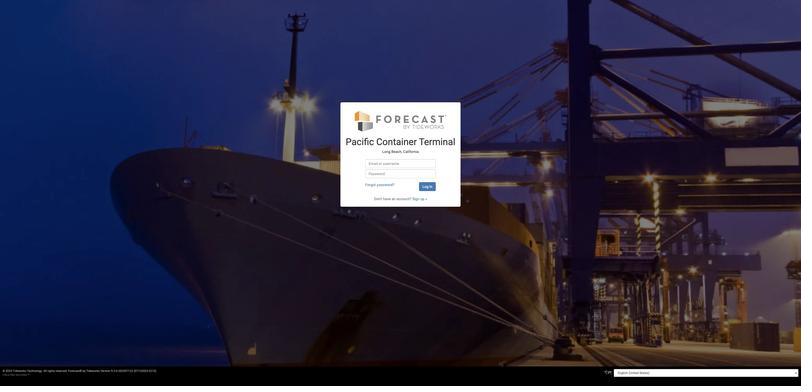 Task type: describe. For each thing, give the bounding box(es) containing it.
by
[[83, 369, 86, 373]]

california
[[403, 150, 419, 154]]

Password password field
[[365, 169, 436, 178]]

all
[[43, 369, 47, 373]]

forgot password? log in
[[365, 183, 432, 189]]

version
[[100, 369, 110, 373]]

an
[[392, 197, 396, 201]]

up
[[420, 197, 424, 201]]

success
[[16, 374, 27, 377]]

forecast® by tideworks image
[[355, 110, 446, 132]]

sign up » link
[[412, 197, 427, 201]]

beach,
[[391, 150, 402, 154]]

technology.
[[27, 369, 43, 373]]

Email or username text field
[[365, 159, 436, 168]]

account?
[[397, 197, 411, 201]]

log in button
[[419, 182, 436, 191]]

log
[[423, 185, 429, 189]]

forgot
[[365, 183, 376, 187]]

rights
[[47, 369, 55, 373]]

container
[[376, 136, 417, 147]]

»
[[425, 197, 427, 201]]

9.5.0.202307122
[[111, 369, 133, 373]]



Task type: vqa. For each thing, say whether or not it's contained in the screenshot.
account?
yes



Task type: locate. For each thing, give the bounding box(es) containing it.
1 tideworks from the left
[[13, 369, 26, 373]]

© 2023 tideworks technology. all rights reserved. forecast® by tideworks version 9.5.0.202307122 (07122023-2213) creating success ℠
[[3, 369, 156, 377]]

(07122023-
[[134, 369, 149, 373]]

password?
[[377, 183, 394, 187]]

pacific
[[346, 136, 374, 147]]

terminal
[[419, 136, 455, 147]]

forgot password? link
[[365, 183, 394, 187]]

reserved.
[[56, 369, 67, 373]]

℠
[[28, 374, 30, 377]]

sign
[[412, 197, 419, 201]]

pacific container terminal long beach, california
[[346, 136, 455, 154]]

2213)
[[149, 369, 156, 373]]

2023
[[6, 369, 12, 373]]

©
[[3, 369, 5, 373]]

0 horizontal spatial tideworks
[[13, 369, 26, 373]]

tideworks right by
[[86, 369, 100, 373]]

long
[[382, 150, 390, 154]]

1 horizontal spatial tideworks
[[86, 369, 100, 373]]

2 tideworks from the left
[[86, 369, 100, 373]]

forecast®
[[68, 369, 82, 373]]

have
[[383, 197, 391, 201]]

don't have an account? sign up »
[[374, 197, 427, 201]]

tideworks up 'success'
[[13, 369, 26, 373]]

creating
[[3, 374, 15, 377]]

in
[[430, 185, 432, 189]]

tideworks
[[13, 369, 26, 373], [86, 369, 100, 373]]

don't
[[374, 197, 382, 201]]



